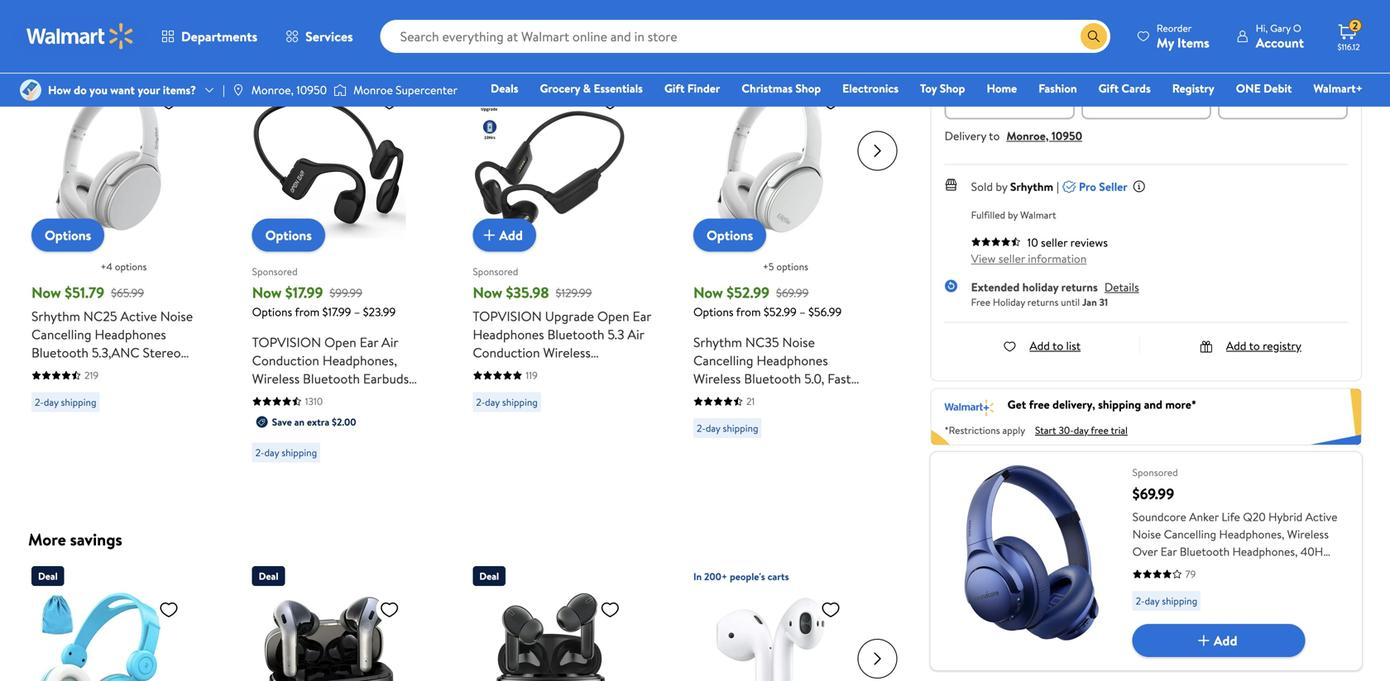 Task type: locate. For each thing, give the bounding box(es) containing it.
srhythm left nc35
[[693, 333, 742, 352]]

headphones down $65.99
[[95, 326, 166, 344]]

free inside shipping arrives dec 14 free
[[1000, 92, 1019, 107]]

lightweight inside the topvision open ear air conduction headphones, wireless bluetooth earbuds with microphone, ipx5 waterproof sweatproof lightweight sport headset for running, cycling, driving, workout, hiking, walking
[[252, 425, 320, 443]]

returns left 31
[[1061, 279, 1098, 295]]

1 available from the left
[[1138, 79, 1174, 93]]

headset inside srhythm nc35 noise cancelling headphones wireless bluetooth 5.0, fast charge over ear lightweight headset with microphones,mega bas 50 hours' playtime
[[693, 406, 741, 425]]

pro seller info image
[[1133, 180, 1146, 193]]

options right +4
[[115, 260, 147, 274]]

1 horizontal spatial for
[[639, 380, 656, 398]]

&
[[583, 80, 591, 96]]

0 vertical spatial headphones,
[[323, 352, 397, 370]]

shipping up trial
[[1098, 397, 1141, 413]]

and inside banner
[[1144, 397, 1163, 413]]

1 horizontal spatial from
[[736, 304, 761, 320]]

1 vertical spatial delivery
[[945, 128, 986, 144]]

hours'
[[693, 443, 731, 461]]

now inside sponsored now $35.98 $129.99 topvision  upgrade open ear headphones bluetooth 5.3 air conduction wireless headphones  with high-fidelity sound and dual-microphone for running cycling black
[[473, 283, 502, 303]]

air inside the topvision open ear air conduction headphones, wireless bluetooth earbuds with microphone, ipx5 waterproof sweatproof lightweight sport headset for running, cycling, driving, workout, hiking, walking
[[382, 333, 398, 352]]

to left registry
[[1249, 338, 1260, 354]]

2 vertical spatial cancelling
[[1164, 527, 1217, 543]]

playtime down over
[[1133, 562, 1176, 578]]

seller for information
[[999, 251, 1025, 267]]

0 horizontal spatial topvision
[[252, 333, 321, 352]]

srhythm up walmart
[[1010, 179, 1054, 195]]

open
[[597, 307, 630, 326], [324, 333, 357, 352]]

monroe, down the dec on the top
[[1007, 128, 1049, 144]]

add to favorites list, veatool bluetooth headphones true wireless earbuds 60h playback led power display earphones with wireless charging case ipx7 waterproof in-ear earbuds with mic for tv smart phone computer laptop image
[[380, 600, 399, 621]]

31
[[1099, 295, 1108, 309]]

0 vertical spatial topvision
[[473, 307, 542, 326]]

1 vertical spatial free
[[971, 295, 991, 309]]

grocery & essentials link
[[533, 79, 650, 97]]

2-day shipping down the 119
[[476, 396, 538, 410]]

get free delivery, shipping and more* banner
[[931, 388, 1362, 446]]

0 horizontal spatial open
[[324, 333, 357, 352]]

2-day shipping up the workout,
[[255, 446, 317, 460]]

1310
[[305, 395, 323, 409]]

noise up over
[[1133, 527, 1161, 543]]

fidelity
[[607, 362, 650, 380]]

with right the 119
[[547, 362, 572, 380]]

black
[[569, 398, 600, 417]]

cancelling down "anker"
[[1164, 527, 1217, 543]]

one debit link
[[1229, 79, 1300, 97]]

1 vertical spatial $69.99
[[1133, 484, 1174, 505]]

1 horizontal spatial –
[[799, 304, 806, 320]]

1 horizontal spatial gift
[[1099, 80, 1119, 96]]

1 vertical spatial add button
[[1133, 625, 1306, 658]]

day inside $69.99 group
[[1145, 595, 1160, 609]]

hybrid
[[1269, 509, 1303, 526]]

0 horizontal spatial options
[[115, 260, 147, 274]]

sponsored for soundcore
[[1133, 466, 1178, 480]]

from
[[295, 304, 320, 320], [736, 304, 761, 320]]

0 horizontal spatial headset
[[31, 362, 79, 380]]

playtime inside the sponsored $69.99 soundcore anker life q20 hybrid active noise cancelling headphones, wireless over ear bluetooth headphones, 40h playtime
[[1133, 562, 1176, 578]]

0 horizontal spatial  image
[[20, 79, 41, 101]]

product group containing in 200+ people's carts
[[693, 560, 878, 682]]

1 horizontal spatial $69.99
[[1133, 484, 1174, 505]]

options link up sponsored now $17.99 $99.99 options from $17.99 – $23.99 at the left of page
[[252, 219, 325, 252]]

playtime right hours' on the bottom of page
[[734, 443, 784, 461]]

0 horizontal spatial –
[[354, 304, 360, 320]]

open inside the topvision open ear air conduction headphones, wireless bluetooth earbuds with microphone, ipx5 waterproof sweatproof lightweight sport headset for running, cycling, driving, workout, hiking, walking
[[324, 333, 357, 352]]

monroe, down services popup button
[[251, 82, 294, 98]]

headset left 219
[[31, 362, 79, 380]]

bluetooth up the high-
[[547, 326, 605, 344]]

options
[[115, 260, 147, 274], [777, 260, 808, 274]]

0 horizontal spatial available
[[1138, 79, 1174, 93]]

1 horizontal spatial available
[[1274, 79, 1311, 93]]

ipx5
[[355, 388, 382, 406]]

delivery up "debit"
[[1262, 64, 1304, 80]]

1 horizontal spatial and
[[1144, 397, 1163, 413]]

1 from from the left
[[295, 304, 320, 320]]

nc25
[[83, 307, 117, 326]]

do
[[74, 82, 87, 98]]

monroe,
[[251, 82, 294, 98], [1007, 128, 1049, 144]]

seller for reviews
[[1041, 234, 1068, 251]]

1 – from the left
[[354, 304, 360, 320]]

1 shop from the left
[[796, 80, 821, 96]]

shop for christmas shop
[[796, 80, 821, 96]]

with inside now $51.79 $65.99 srhythm nc25 active noise cancelling headphones bluetooth 5.3,anc stereo headset over-ear with hi- fi,mic,50h playtime,voice assistant,low latency game mode
[[134, 362, 159, 380]]

0 vertical spatial free
[[1000, 92, 1019, 107]]

open down $99.99
[[324, 333, 357, 352]]

1 horizontal spatial open
[[597, 307, 630, 326]]

conduction up 'microphone,'
[[252, 352, 319, 370]]

2 horizontal spatial to
[[1249, 338, 1260, 354]]

walmart
[[1020, 208, 1056, 222]]

ear right over
[[1161, 544, 1177, 560]]

free for extended
[[971, 295, 991, 309]]

next slide for more savings list image
[[858, 640, 898, 679]]

shipping down 21
[[723, 422, 758, 436]]

by right "sold" at top right
[[996, 179, 1008, 195]]

0 horizontal spatial and
[[512, 380, 532, 398]]

+5
[[763, 260, 774, 274]]

bluetooth up fi,mic,50h
[[31, 344, 89, 362]]

toy shop
[[920, 80, 965, 96]]

high-
[[575, 362, 607, 380]]

0 horizontal spatial sponsored
[[252, 265, 298, 279]]

0 horizontal spatial from
[[295, 304, 320, 320]]

1 horizontal spatial headset
[[358, 425, 405, 443]]

free left trial
[[1091, 424, 1109, 438]]

2 from from the left
[[736, 304, 761, 320]]

options link up +4
[[31, 219, 104, 252]]

 image for monroe supercenter
[[334, 82, 347, 98]]

save an extra $2.00
[[272, 415, 356, 429]]

arrives
[[979, 79, 1009, 93]]

1 horizontal spatial returns
[[1061, 279, 1098, 295]]

what
[[76, 26, 100, 43]]

0 vertical spatial add to cart image
[[479, 226, 499, 245]]

0 vertical spatial free
[[1029, 397, 1050, 413]]

Walmart Site-Wide search field
[[380, 20, 1110, 53]]

0 horizontal spatial options link
[[31, 219, 104, 252]]

30-
[[1059, 424, 1074, 438]]

2 available from the left
[[1274, 79, 1311, 93]]

fulfilled by walmart
[[971, 208, 1056, 222]]

0 vertical spatial add button
[[473, 219, 536, 252]]

2 options from the left
[[777, 260, 808, 274]]

 image
[[20, 79, 41, 101], [334, 82, 347, 98], [232, 84, 245, 97]]

headset inside now $51.79 $65.99 srhythm nc25 active noise cancelling headphones bluetooth 5.3,anc stereo headset over-ear with hi- fi,mic,50h playtime,voice assistant,low latency game mode
[[31, 362, 79, 380]]

noise inside srhythm nc35 noise cancelling headphones wireless bluetooth 5.0, fast charge over ear lightweight headset with microphones,mega bas 50 hours' playtime
[[782, 333, 815, 352]]

walmart plus image
[[945, 397, 994, 417]]

$52.99 down +5
[[727, 283, 770, 303]]

for inside the topvision open ear air conduction headphones, wireless bluetooth earbuds with microphone, ipx5 waterproof sweatproof lightweight sport headset for running, cycling, driving, workout, hiking, walking
[[408, 425, 425, 443]]

1 horizontal spatial free
[[1091, 424, 1109, 438]]

open right upgrade
[[597, 307, 630, 326]]

headphones, inside the topvision open ear air conduction headphones, wireless bluetooth earbuds with microphone, ipx5 waterproof sweatproof lightweight sport headset for running, cycling, driving, workout, hiking, walking
[[323, 352, 397, 370]]

0 horizontal spatial $69.99
[[776, 285, 809, 301]]

you inside similar items you might like based on what customers bought
[[125, 2, 151, 25]]

air
[[628, 326, 644, 344], [382, 333, 398, 352]]

2 vertical spatial noise
[[1133, 527, 1161, 543]]

active down $65.99
[[120, 307, 157, 326]]

headphones up over in the right of the page
[[757, 352, 828, 370]]

now inside now $52.99 $69.99 options from $52.99 – $56.99
[[693, 283, 723, 303]]

gift
[[664, 80, 685, 96], [1099, 80, 1119, 96]]

1 vertical spatial active
[[1306, 509, 1338, 526]]

1 horizontal spatial options link
[[252, 219, 325, 252]]

registry link
[[1165, 79, 1222, 97]]

running,
[[252, 443, 302, 461]]

from left $23.99
[[295, 304, 320, 320]]

0 horizontal spatial for
[[408, 425, 425, 443]]

headphones
[[95, 326, 166, 344], [473, 326, 544, 344], [757, 352, 828, 370], [473, 362, 544, 380]]

| left pro
[[1057, 179, 1059, 195]]

0 vertical spatial noise
[[160, 307, 193, 326]]

topvision inside sponsored now $35.98 $129.99 topvision  upgrade open ear headphones bluetooth 5.3 air conduction wireless headphones  with high-fidelity sound and dual-microphone for running cycling black
[[473, 307, 542, 326]]

0 vertical spatial open
[[597, 307, 630, 326]]

bluetooth inside sponsored now $35.98 $129.99 topvision  upgrade open ear headphones bluetooth 5.3 air conduction wireless headphones  with high-fidelity sound and dual-microphone for running cycling black
[[547, 326, 605, 344]]

1 vertical spatial cancelling
[[693, 352, 753, 370]]

2 not from the left
[[1255, 79, 1272, 93]]

price
[[740, 61, 762, 75]]

for right "driving,"
[[408, 425, 425, 443]]

1 horizontal spatial noise
[[782, 333, 815, 352]]

add button down 79
[[1133, 625, 1306, 658]]

in
[[693, 570, 702, 584]]

40h
[[1301, 544, 1323, 560]]

with left hi-
[[134, 362, 159, 380]]

shipping down 79
[[1162, 595, 1198, 609]]

product group containing now $35.98
[[473, 52, 657, 483]]

2 vertical spatial srhythm
[[693, 333, 742, 352]]

active
[[120, 307, 157, 326], [1306, 509, 1338, 526]]

ear right 219
[[112, 362, 131, 380]]

1 horizontal spatial srhythm
[[693, 333, 742, 352]]

now $51.79 $65.99 srhythm nc25 active noise cancelling headphones bluetooth 5.3,anc stereo headset over-ear with hi- fi,mic,50h playtime,voice assistant,low latency game mode
[[31, 283, 194, 435]]

mode
[[31, 417, 64, 435]]

options
[[45, 226, 91, 245], [265, 226, 312, 245], [707, 226, 753, 245], [252, 304, 292, 320], [693, 304, 734, 320]]

options right +5
[[777, 260, 808, 274]]

options for now $51.79
[[115, 260, 147, 274]]

noise up stereo
[[160, 307, 193, 326]]

cancelling up charge
[[693, 352, 753, 370]]

pro seller
[[1079, 179, 1128, 195]]

free
[[1029, 397, 1050, 413], [1091, 424, 1109, 438]]

topvision inside the topvision open ear air conduction headphones, wireless bluetooth earbuds with microphone, ipx5 waterproof sweatproof lightweight sport headset for running, cycling, driving, workout, hiking, walking
[[252, 333, 321, 352]]

0 horizontal spatial srhythm
[[31, 307, 80, 326]]

in 200+ people's carts
[[693, 570, 789, 584]]

pickup not available
[[1119, 64, 1174, 93]]

noise
[[160, 307, 193, 326], [782, 333, 815, 352], [1133, 527, 1161, 543]]

sponsored inside the sponsored $69.99 soundcore anker life q20 hybrid active noise cancelling headphones, wireless over ear bluetooth headphones, 40h playtime
[[1133, 466, 1178, 480]]

q20
[[1243, 509, 1266, 526]]

wireless inside srhythm nc35 noise cancelling headphones wireless bluetooth 5.0, fast charge over ear lightweight headset with microphones,mega bas 50 hours' playtime
[[693, 370, 741, 388]]

gift left finder
[[664, 80, 685, 96]]

options link up +5
[[693, 219, 766, 252]]

bluetooth up 21
[[744, 370, 801, 388]]

|
[[223, 82, 225, 98], [1057, 179, 1059, 195]]

gary
[[1270, 21, 1291, 35]]

free for shipping
[[1000, 92, 1019, 107]]

Search search field
[[380, 20, 1110, 53]]

2 now from the left
[[252, 283, 282, 303]]

0 vertical spatial srhythm
[[1010, 179, 1054, 195]]

sponsored now $17.99 $99.99 options from $17.99 – $23.99
[[252, 265, 396, 320]]

you up 'customers'
[[125, 2, 151, 25]]

sponsored for $35.98
[[473, 265, 518, 279]]

with up save
[[252, 388, 277, 406]]

2-
[[35, 396, 44, 410], [476, 396, 485, 410], [697, 422, 706, 436], [255, 446, 264, 460], [1136, 595, 1145, 609]]

1 horizontal spatial seller
[[1041, 234, 1068, 251]]

air down $23.99
[[382, 333, 398, 352]]

1 options link from the left
[[31, 219, 104, 252]]

0 vertical spatial lightweight
[[789, 388, 856, 406]]

1 vertical spatial topvision
[[252, 333, 321, 352]]

from up nc35
[[736, 304, 761, 320]]

free inside extended holiday returns details free holiday returns until jan 31
[[971, 295, 991, 309]]

product group
[[31, 52, 216, 483], [252, 52, 436, 483], [473, 52, 657, 483], [693, 52, 878, 483], [31, 560, 216, 682], [252, 560, 436, 682], [473, 560, 657, 682], [693, 560, 878, 682]]

srhythm inside srhythm nc35 noise cancelling headphones wireless bluetooth 5.0, fast charge over ear lightweight headset with microphones,mega bas 50 hours' playtime
[[693, 333, 742, 352]]

0 horizontal spatial active
[[120, 307, 157, 326]]

10950 down fashion link
[[1052, 128, 1082, 144]]

sponsored for $17.99
[[252, 265, 298, 279]]

ear down $23.99
[[360, 333, 378, 352]]

by for fulfilled
[[1008, 208, 1018, 222]]

apply
[[1003, 424, 1025, 438]]

sweatproof
[[322, 406, 388, 425]]

2 horizontal spatial noise
[[1133, 527, 1161, 543]]

1 horizontal spatial free
[[1000, 92, 1019, 107]]

noise right nc35
[[782, 333, 815, 352]]

2- up hours' on the bottom of page
[[697, 422, 706, 436]]

cancelling down $51.79 on the top left
[[31, 326, 91, 344]]

free right get
[[1029, 397, 1050, 413]]

0 horizontal spatial air
[[382, 333, 398, 352]]

0 vertical spatial by
[[996, 179, 1008, 195]]

topvision up 'microphone,'
[[252, 333, 321, 352]]

delivery
[[1262, 64, 1304, 80], [945, 128, 986, 144]]

registry
[[1263, 338, 1302, 354]]

1 horizontal spatial |
[[1057, 179, 1059, 195]]

$17.99 left $99.99
[[285, 283, 323, 303]]

0 vertical spatial $69.99
[[776, 285, 809, 301]]

0 vertical spatial active
[[120, 307, 157, 326]]

2 options link from the left
[[252, 219, 325, 252]]

$69.99 down +5 options
[[776, 285, 809, 301]]

walmart image
[[26, 23, 134, 50]]

shop right toy
[[940, 80, 965, 96]]

not inside 'delivery not available'
[[1255, 79, 1272, 93]]

1 options from the left
[[115, 260, 147, 274]]

monroe
[[353, 82, 393, 98]]

3 now from the left
[[473, 283, 502, 303]]

0 horizontal spatial |
[[223, 82, 225, 98]]

sold by srhythm
[[971, 179, 1054, 195]]

cancelling inside now $51.79 $65.99 srhythm nc25 active noise cancelling headphones bluetooth 5.3,anc stereo headset over-ear with hi- fi,mic,50h playtime,voice assistant,low latency game mode
[[31, 326, 91, 344]]

srhythm inside now $51.79 $65.99 srhythm nc25 active noise cancelling headphones bluetooth 5.3,anc stereo headset over-ear with hi- fi,mic,50h playtime,voice assistant,low latency game mode
[[31, 307, 80, 326]]

0 horizontal spatial not
[[1119, 79, 1135, 93]]

1 gift from the left
[[664, 80, 685, 96]]

conduction inside sponsored now $35.98 $129.99 topvision  upgrade open ear headphones bluetooth 5.3 air conduction wireless headphones  with high-fidelity sound and dual-microphone for running cycling black
[[473, 344, 540, 362]]

1 now from the left
[[31, 283, 61, 303]]

registry
[[1172, 80, 1215, 96]]

details button
[[1105, 279, 1139, 295]]

headset up the walking
[[358, 425, 405, 443]]

driving,
[[355, 443, 400, 461]]

1 not from the left
[[1119, 79, 1135, 93]]

add to favorites list, restored apple true wireless headphones with charging case, white, viprb-mv7n2am/a (refurbished) image
[[821, 600, 841, 621]]

$69.99 up soundcore
[[1133, 484, 1174, 505]]

add inside $69.99 group
[[1214, 632, 1238, 650]]

delivery for not
[[1262, 64, 1304, 80]]

5.3
[[608, 326, 624, 344]]

0 horizontal spatial monroe,
[[251, 82, 294, 98]]

1 vertical spatial add to cart image
[[1194, 631, 1214, 651]]

supercenter
[[396, 82, 458, 98]]

air right 5.3
[[628, 326, 644, 344]]

returns left until
[[1028, 295, 1059, 309]]

ear inside the sponsored $69.99 soundcore anker life q20 hybrid active noise cancelling headphones, wireless over ear bluetooth headphones, 40h playtime
[[1161, 544, 1177, 560]]

ear right 5.3
[[633, 307, 651, 326]]

4 now from the left
[[693, 283, 723, 303]]

might
[[155, 2, 198, 25]]

0 horizontal spatial cancelling
[[31, 326, 91, 344]]

sponsored inside sponsored now $17.99 $99.99 options from $17.99 – $23.99
[[252, 265, 298, 279]]

0 horizontal spatial delivery
[[945, 128, 986, 144]]

0 horizontal spatial 10950
[[296, 82, 327, 98]]

for right microphone in the left of the page
[[639, 380, 656, 398]]

not inside pickup not available
[[1119, 79, 1135, 93]]

3 options link from the left
[[693, 219, 766, 252]]

search icon image
[[1087, 30, 1100, 43]]

2- down over
[[1136, 595, 1145, 609]]

2-day shipping up mode
[[35, 396, 96, 410]]

0 horizontal spatial shop
[[796, 80, 821, 96]]

topvision  upgrade open ear headphones bluetooth 5.3 air conduction wireless headphones  with high-fidelity sound and dual-microphone for running cycling black image
[[473, 85, 627, 239]]

seller right 10
[[1041, 234, 1068, 251]]

1 horizontal spatial options
[[777, 260, 808, 274]]

and
[[512, 380, 532, 398], [1144, 397, 1163, 413]]

add button up $35.98
[[473, 219, 536, 252]]

– left $56.99
[[799, 304, 806, 320]]

to left list
[[1053, 338, 1064, 354]]

1 horizontal spatial playtime
[[1133, 562, 1176, 578]]

shipping down 219
[[61, 396, 96, 410]]

deal for wireless earbuds, bluetooth 5.1 headphone 30hrs playtime with usb-c fast charging case, ipx7 waterproof earphones, tws in ear stereo headset built-in mic for iphone/android(black) image
[[479, 570, 499, 584]]

from inside now $52.99 $69.99 options from $52.99 – $56.99
[[736, 304, 761, 320]]

for inside sponsored now $35.98 $129.99 topvision  upgrade open ear headphones bluetooth 5.3 air conduction wireless headphones  with high-fidelity sound and dual-microphone for running cycling black
[[639, 380, 656, 398]]

$52.99 up nc35
[[764, 304, 797, 320]]

 image left how
[[20, 79, 41, 101]]

upgrade
[[545, 307, 594, 326]]

active inside the sponsored $69.99 soundcore anker life q20 hybrid active noise cancelling headphones, wireless over ear bluetooth headphones, 40h playtime
[[1306, 509, 1338, 526]]

1 horizontal spatial conduction
[[473, 344, 540, 362]]

2 vertical spatial headphones,
[[1233, 544, 1298, 560]]

day
[[44, 396, 58, 410], [485, 396, 500, 410], [706, 422, 720, 436], [1074, 424, 1089, 438], [264, 446, 279, 460], [1145, 595, 1160, 609]]

0 horizontal spatial to
[[989, 128, 1000, 144]]

product group containing now $17.99
[[252, 52, 436, 483]]

delivery,
[[1053, 397, 1095, 413]]

 image left monroe, 10950
[[232, 84, 245, 97]]

waterproof
[[252, 406, 319, 425]]

now inside sponsored now $17.99 $99.99 options from $17.99 – $23.99
[[252, 283, 282, 303]]

bluetooth inside the topvision open ear air conduction headphones, wireless bluetooth earbuds with microphone, ipx5 waterproof sweatproof lightweight sport headset for running, cycling, driving, workout, hiking, walking
[[303, 370, 360, 388]]

christmas
[[742, 80, 793, 96]]

0 vertical spatial you
[[125, 2, 151, 25]]

available
[[1138, 79, 1174, 93], [1274, 79, 1311, 93]]

sponsored inside sponsored now $35.98 $129.99 topvision  upgrade open ear headphones bluetooth 5.3 air conduction wireless headphones  with high-fidelity sound and dual-microphone for running cycling black
[[473, 265, 518, 279]]

and left more*
[[1144, 397, 1163, 413]]

day up the workout,
[[264, 446, 279, 460]]

day down delivery,
[[1074, 424, 1089, 438]]

wireless
[[543, 344, 591, 362], [252, 370, 300, 388], [693, 370, 741, 388], [1287, 527, 1329, 543]]

2 – from the left
[[799, 304, 806, 320]]

0 horizontal spatial seller
[[999, 251, 1025, 267]]

microphones,mega
[[693, 425, 803, 443]]

gift left cards
[[1099, 80, 1119, 96]]

to for monroe,
[[989, 128, 1000, 144]]

1 vertical spatial noise
[[782, 333, 815, 352]]

add to favorites list, topvision  upgrade open ear headphones bluetooth 5.3 air conduction wireless headphones  with high-fidelity sound and dual-microphone for running cycling black image
[[600, 91, 620, 112]]

with right charge
[[744, 406, 769, 425]]

by right fulfilled
[[1008, 208, 1018, 222]]

stereo
[[143, 344, 181, 362]]

0 horizontal spatial free
[[971, 295, 991, 309]]

| right items?
[[223, 82, 225, 98]]

workout,
[[252, 461, 305, 479]]

available inside 'delivery not available'
[[1274, 79, 1311, 93]]

deal inside product group
[[259, 61, 278, 75]]

to
[[989, 128, 1000, 144], [1053, 338, 1064, 354], [1249, 338, 1260, 354]]

 image for how do you want your items?
[[20, 79, 41, 101]]

options for now $52.99
[[707, 226, 753, 245]]

options inside now $52.99 $69.99 options from $52.99 – $56.99
[[693, 304, 734, 320]]

0 horizontal spatial lightweight
[[252, 425, 320, 443]]

bluetooth inside now $51.79 $65.99 srhythm nc25 active noise cancelling headphones bluetooth 5.3,anc stereo headset over-ear with hi- fi,mic,50h playtime,voice assistant,low latency game mode
[[31, 344, 89, 362]]

*restrictions
[[945, 424, 1000, 438]]

2-day shipping
[[35, 396, 96, 410], [476, 396, 538, 410], [697, 422, 758, 436], [255, 446, 317, 460], [1136, 595, 1198, 609]]

1 horizontal spatial 10950
[[1052, 128, 1082, 144]]

day up hours' on the bottom of page
[[706, 422, 720, 436]]

ear inside the topvision open ear air conduction headphones, wireless bluetooth earbuds with microphone, ipx5 waterproof sweatproof lightweight sport headset for running, cycling, driving, workout, hiking, walking
[[360, 333, 378, 352]]

open inside sponsored now $35.98 $129.99 topvision  upgrade open ear headphones bluetooth 5.3 air conduction wireless headphones  with high-fidelity sound and dual-microphone for running cycling black
[[597, 307, 630, 326]]

noise inside now $51.79 $65.99 srhythm nc25 active noise cancelling headphones bluetooth 5.3,anc stereo headset over-ear with hi- fi,mic,50h playtime,voice assistant,low latency game mode
[[160, 307, 193, 326]]

$116.12
[[1338, 41, 1360, 53]]

with inside srhythm nc35 noise cancelling headphones wireless bluetooth 5.0, fast charge over ear lightweight headset with microphones,mega bas 50 hours' playtime
[[744, 406, 769, 425]]

50
[[829, 425, 844, 443]]

to down home 'link'
[[989, 128, 1000, 144]]

delivery inside 'delivery not available'
[[1262, 64, 1304, 80]]

0 horizontal spatial free
[[1029, 397, 1050, 413]]

1 horizontal spatial add button
[[1133, 625, 1306, 658]]

monroe, 10950
[[251, 82, 327, 98]]

1 vertical spatial you
[[89, 82, 108, 98]]

$17.99 down $99.99
[[322, 304, 351, 320]]

1 vertical spatial $52.99
[[764, 304, 797, 320]]

1 horizontal spatial active
[[1306, 509, 1338, 526]]

+4
[[100, 260, 112, 274]]

1 vertical spatial srhythm
[[31, 307, 80, 326]]

customers
[[103, 26, 155, 43]]

conduction up the 119
[[473, 344, 540, 362]]

1 horizontal spatial sponsored
[[473, 265, 518, 279]]

headphones down $35.98
[[473, 326, 544, 344]]

0 horizontal spatial you
[[89, 82, 108, 98]]

2 gift from the left
[[1099, 80, 1119, 96]]

0 vertical spatial $52.99
[[727, 283, 770, 303]]

options link for now $17.99
[[252, 219, 325, 252]]

and left dual-
[[512, 380, 532, 398]]

deal
[[259, 61, 278, 75], [38, 570, 58, 584], [259, 570, 278, 584], [479, 570, 499, 584]]

not
[[1119, 79, 1135, 93], [1255, 79, 1272, 93]]

headset left 21
[[693, 406, 741, 425]]

on
[[61, 26, 73, 43]]

delivery down toy shop
[[945, 128, 986, 144]]

$17.99
[[285, 283, 323, 303], [322, 304, 351, 320]]

0 horizontal spatial noise
[[160, 307, 193, 326]]

add to cart image
[[479, 226, 499, 245], [1194, 631, 1214, 651]]

you right do
[[89, 82, 108, 98]]

ear right over in the right of the page
[[767, 388, 786, 406]]

hi-
[[162, 362, 180, 380]]

available inside pickup not available
[[1138, 79, 1174, 93]]

2 shop from the left
[[940, 80, 965, 96]]

1 horizontal spatial to
[[1053, 338, 1064, 354]]

topvision down $35.98
[[473, 307, 542, 326]]

1 horizontal spatial not
[[1255, 79, 1272, 93]]

lightweight inside srhythm nc35 noise cancelling headphones wireless bluetooth 5.0, fast charge over ear lightweight headset with microphones,mega bas 50 hours' playtime
[[789, 388, 856, 406]]

day inside get free delivery, shipping and more* banner
[[1074, 424, 1089, 438]]



Task type: describe. For each thing, give the bounding box(es) containing it.
reorder my items
[[1157, 21, 1210, 52]]

delivery for to
[[945, 128, 986, 144]]

headphones inside srhythm nc35 noise cancelling headphones wireless bluetooth 5.0, fast charge over ear lightweight headset with microphones,mega bas 50 hours' playtime
[[757, 352, 828, 370]]

shipping up the workout,
[[282, 446, 317, 460]]

soundcore
[[1133, 509, 1187, 526]]

options for now $17.99
[[265, 226, 312, 245]]

$65.99
[[111, 285, 144, 301]]

2 horizontal spatial srhythm
[[1010, 179, 1054, 195]]

bought
[[158, 26, 194, 43]]

intent image for shipping image
[[997, 37, 1023, 63]]

grocery
[[540, 80, 580, 96]]

until
[[1061, 295, 1080, 309]]

219
[[84, 369, 98, 383]]

add to favorites list, wireless earbuds, bluetooth 5.1 headphone 30hrs playtime with usb-c fast charging case, ipx7 waterproof earphones, tws in ear stereo headset built-in mic for iphone/android(black) image
[[600, 600, 620, 621]]

pickup
[[1130, 64, 1163, 80]]

not for pickup
[[1119, 79, 1135, 93]]

savings
[[70, 528, 122, 552]]

options for now $51.79
[[45, 226, 91, 245]]

with inside sponsored now $35.98 $129.99 topvision  upgrade open ear headphones bluetooth 5.3 air conduction wireless headphones  with high-fidelity sound and dual-microphone for running cycling black
[[547, 362, 572, 380]]

119
[[526, 369, 538, 383]]

over-
[[82, 362, 112, 380]]

add to cart image inside $69.99 group
[[1194, 631, 1214, 651]]

$2.00
[[332, 415, 356, 429]]

reduced price
[[700, 61, 762, 75]]

1 vertical spatial headphones,
[[1219, 527, 1285, 543]]

cancelling inside srhythm nc35 noise cancelling headphones wireless bluetooth 5.0, fast charge over ear lightweight headset with microphones,mega bas 50 hours' playtime
[[693, 352, 753, 370]]

intent image for delivery image
[[1270, 37, 1296, 63]]

fi,mic,50h
[[31, 380, 94, 398]]

shipping inside $69.99 group
[[1162, 595, 1198, 609]]

10 seller reviews
[[1028, 234, 1108, 251]]

wireless inside sponsored now $35.98 $129.99 topvision  upgrade open ear headphones bluetooth 5.3 air conduction wireless headphones  with high-fidelity sound and dual-microphone for running cycling black
[[543, 344, 591, 362]]

account
[[1256, 34, 1304, 52]]

cycling,
[[306, 443, 352, 461]]

with inside the topvision open ear air conduction headphones, wireless bluetooth earbuds with microphone, ipx5 waterproof sweatproof lightweight sport headset for running, cycling, driving, workout, hiking, walking
[[252, 388, 277, 406]]

10
[[1028, 234, 1038, 251]]

reduced
[[700, 61, 738, 75]]

add to favorites list, srhythm nc35 noise cancelling headphones wireless bluetooth 5.0, fast charge over ear lightweight headset with microphones,mega bas 50  hours' playtime image
[[821, 91, 841, 112]]

0 vertical spatial 10950
[[296, 82, 327, 98]]

sport
[[323, 425, 355, 443]]

srhythm nc25 active noise cancelling headphones bluetooth 5.3,anc stereo headset over-ear with hi-fi,mic,50h playtime,voice assistant,low latency game mode image
[[31, 85, 185, 239]]

get free delivery, shipping and more*
[[1008, 397, 1197, 413]]

available for delivery
[[1274, 79, 1311, 93]]

add to favorites list, srhythm nc25 active noise cancelling headphones bluetooth 5.3,anc stereo headset over-ear with hi-fi,mic,50h playtime,voice assistant,low latency game mode image
[[159, 91, 179, 112]]

srhythm nc35 noise cancelling headphones wireless bluetooth 5.0, fast charge over ear lightweight headset with microphones,mega bas 50 hours' playtime
[[693, 333, 856, 461]]

by for sold
[[996, 179, 1008, 195]]

wireless inside the topvision open ear air conduction headphones, wireless bluetooth earbuds with microphone, ipx5 waterproof sweatproof lightweight sport headset for running, cycling, driving, workout, hiking, walking
[[252, 370, 300, 388]]

cycling
[[523, 398, 566, 417]]

available for pickup
[[1138, 79, 1174, 93]]

want
[[110, 82, 135, 98]]

restored apple true wireless headphones with charging case, white, viprb-mv7n2am/a (refurbished) image
[[693, 593, 847, 682]]

and inside sponsored now $35.98 $129.99 topvision  upgrade open ear headphones bluetooth 5.3 air conduction wireless headphones  with high-fidelity sound and dual-microphone for running cycling black
[[512, 380, 532, 398]]

now $52.99 $69.99 options from $52.99 – $56.99
[[693, 283, 842, 320]]

– inside sponsored now $17.99 $99.99 options from $17.99 – $23.99
[[354, 304, 360, 320]]

– inside now $52.99 $69.99 options from $52.99 – $56.99
[[799, 304, 806, 320]]

game
[[160, 398, 194, 417]]

jan
[[1082, 295, 1097, 309]]

to for list
[[1053, 338, 1064, 354]]

2-day shipping inside $69.99 group
[[1136, 595, 1198, 609]]

holiday
[[993, 295, 1025, 309]]

over
[[738, 388, 764, 406]]

running
[[473, 398, 520, 417]]

gift finder link
[[657, 79, 728, 97]]

finder
[[687, 80, 720, 96]]

headphones up running at left
[[473, 362, 544, 380]]

1 vertical spatial $17.99
[[322, 304, 351, 320]]

based
[[28, 26, 58, 43]]

4.3 stars out of 5, based on 10 seller reviews element
[[971, 237, 1021, 247]]

wireless earbuds, bluetooth 5.1 headphone 30hrs playtime with usb-c fast charging case, ipx7 waterproof earphones, tws in ear stereo headset built-in mic for iphone/android(black) image
[[473, 593, 627, 682]]

options inside sponsored now $17.99 $99.99 options from $17.99 – $23.99
[[252, 304, 292, 320]]

deal for kid odyssey kids headphones for boys with microphone, wired kids headphones for school, hd sound sharing and 85db volume limited hearing protection for pad phone tablet, back to school gifts for kids image
[[38, 570, 58, 584]]

kid odyssey kids headphones for boys with microphone, wired kids headphones for school, hd sound sharing and 85db volume limited hearing protection for pad phone tablet, back to school gifts for kids image
[[31, 593, 185, 682]]

to for registry
[[1249, 338, 1260, 354]]

anker
[[1189, 509, 1219, 526]]

srhythm nc35 noise cancelling headphones wireless bluetooth 5.0, fast charge over ear lightweight headset with microphones,mega bas 50  hours' playtime image
[[693, 85, 847, 239]]

add to favorites list, kid odyssey kids headphones for boys with microphone, wired kids headphones for school, hd sound sharing and 85db volume limited hearing protection for pad phone tablet, back to school gifts for kids image
[[159, 600, 179, 621]]

add button inside $69.99 group
[[1133, 625, 1306, 658]]

$35.98
[[506, 283, 549, 303]]

playtime inside srhythm nc35 noise cancelling headphones wireless bluetooth 5.0, fast charge over ear lightweight headset with microphones,mega bas 50 hours' playtime
[[734, 443, 784, 461]]

gift for gift finder
[[664, 80, 685, 96]]

ear inside now $51.79 $65.99 srhythm nc25 active noise cancelling headphones bluetooth 5.3,anc stereo headset over-ear with hi- fi,mic,50h playtime,voice assistant,low latency game mode
[[112, 362, 131, 380]]

next slide for similar items you might like list image
[[858, 131, 898, 171]]

wireless inside the sponsored $69.99 soundcore anker life q20 hybrid active noise cancelling headphones, wireless over ear bluetooth headphones, 40h playtime
[[1287, 527, 1329, 543]]

fashion link
[[1031, 79, 1085, 97]]

more savings
[[28, 528, 122, 552]]

intent image for pickup image
[[1133, 37, 1160, 63]]

an
[[294, 415, 305, 429]]

walmart+
[[1314, 80, 1363, 96]]

over
[[1133, 544, 1158, 560]]

1 vertical spatial 10950
[[1052, 128, 1082, 144]]

sponsored now $35.98 $129.99 topvision  upgrade open ear headphones bluetooth 5.3 air conduction wireless headphones  with high-fidelity sound and dual-microphone for running cycling black
[[473, 265, 656, 417]]

1 vertical spatial monroe,
[[1007, 128, 1049, 144]]

$51.79
[[65, 283, 104, 303]]

$129.99
[[556, 285, 592, 301]]

product group containing now $51.79
[[31, 52, 216, 483]]

gift cards link
[[1091, 79, 1158, 97]]

options link for now $52.99
[[693, 219, 766, 252]]

21
[[746, 395, 755, 409]]

2
[[1353, 19, 1358, 33]]

get
[[1008, 397, 1026, 413]]

cancelling inside the sponsored $69.99 soundcore anker life q20 hybrid active noise cancelling headphones, wireless over ear bluetooth headphones, 40h playtime
[[1164, 527, 1217, 543]]

active inside now $51.79 $65.99 srhythm nc25 active noise cancelling headphones bluetooth 5.3,anc stereo headset over-ear with hi- fi,mic,50h playtime,voice assistant,low latency game mode
[[120, 307, 157, 326]]

product group containing now $52.99
[[693, 52, 878, 483]]

gift for gift cards
[[1099, 80, 1119, 96]]

essentials
[[594, 80, 643, 96]]

2- up the workout,
[[255, 446, 264, 460]]

topvision open ear air conduction headphones, wireless bluetooth earbuds with microphone, ipx5 waterproof sweatproof lightweight sport headset for running, cycling, driving, workout, hiking, walking image
[[252, 85, 406, 239]]

topvision open ear air conduction headphones, wireless bluetooth earbuds with microphone, ipx5 waterproof sweatproof lightweight sport headset for running, cycling, driving, workout, hiking, walking
[[252, 333, 425, 479]]

pro
[[1079, 179, 1096, 195]]

*restrictions apply
[[945, 424, 1025, 438]]

life
[[1222, 509, 1240, 526]]

day up mode
[[44, 396, 58, 410]]

you for might
[[125, 2, 151, 25]]

items
[[81, 2, 121, 25]]

you for want
[[89, 82, 108, 98]]

$69.99 group
[[931, 453, 1362, 671]]

now inside now $51.79 $65.99 srhythm nc25 active noise cancelling headphones bluetooth 5.3,anc stereo headset over-ear with hi- fi,mic,50h playtime,voice assistant,low latency game mode
[[31, 283, 61, 303]]

playtime,voice
[[98, 380, 182, 398]]

holiday
[[1023, 279, 1059, 295]]

electronics
[[843, 80, 899, 96]]

one
[[1236, 80, 1261, 96]]

shipping
[[988, 64, 1031, 80]]

ear inside srhythm nc35 noise cancelling headphones wireless bluetooth 5.0, fast charge over ear lightweight headset with microphones,mega bas 50 hours' playtime
[[767, 388, 786, 406]]

conduction inside the topvision open ear air conduction headphones, wireless bluetooth earbuds with microphone, ipx5 waterproof sweatproof lightweight sport headset for running, cycling, driving, workout, hiking, walking
[[252, 352, 319, 370]]

bluetooth inside srhythm nc35 noise cancelling headphones wireless bluetooth 5.0, fast charge over ear lightweight headset with microphones,mega bas 50 hours' playtime
[[744, 370, 801, 388]]

extended
[[971, 279, 1020, 295]]

deal for veatool bluetooth headphones true wireless earbuds 60h playback led power display earphones with wireless charging case ipx7 waterproof in-ear earbuds with mic for tv smart phone computer laptop image
[[259, 570, 278, 584]]

add to favorites list, topvision open ear air conduction headphones, wireless bluetooth earbuds with microphone, ipx5 waterproof sweatproof lightweight sport headset for running, cycling, driving, workout, hiking, walking image
[[380, 91, 399, 112]]

similar
[[28, 2, 77, 25]]

people's
[[730, 570, 765, 584]]

nc35
[[745, 333, 779, 352]]

options for now $52.99
[[777, 260, 808, 274]]

0 horizontal spatial returns
[[1028, 295, 1059, 309]]

add to registry button
[[1200, 338, 1302, 354]]

0 vertical spatial monroe,
[[251, 82, 294, 98]]

view seller information link
[[971, 251, 1087, 267]]

one debit
[[1236, 80, 1292, 96]]

2- left cycling
[[476, 396, 485, 410]]

veatool bluetooth headphones true wireless earbuds 60h playback led power display earphones with wireless charging case ipx7 waterproof in-ear earbuds with mic for tv smart phone computer laptop image
[[252, 593, 406, 682]]

2- inside $69.99 group
[[1136, 595, 1145, 609]]

departments
[[181, 27, 257, 46]]

2-day shipping up hours' on the bottom of page
[[697, 422, 758, 436]]

items?
[[163, 82, 196, 98]]

ear inside sponsored now $35.98 $129.99 topvision  upgrade open ear headphones bluetooth 5.3 air conduction wireless headphones  with high-fidelity sound and dual-microphone for running cycling black
[[633, 307, 651, 326]]

shipping inside banner
[[1098, 397, 1141, 413]]

add to registry
[[1226, 338, 1302, 354]]

more*
[[1165, 397, 1197, 413]]

shipping down the 119
[[502, 396, 538, 410]]

1 vertical spatial |
[[1057, 179, 1059, 195]]

options link for now $51.79
[[31, 219, 104, 252]]

air inside sponsored now $35.98 $129.99 topvision  upgrade open ear headphones bluetooth 5.3 air conduction wireless headphones  with high-fidelity sound and dual-microphone for running cycling black
[[628, 326, 644, 344]]

$56.99
[[809, 304, 842, 320]]

noise inside the sponsored $69.99 soundcore anker life q20 hybrid active noise cancelling headphones, wireless over ear bluetooth headphones, 40h playtime
[[1133, 527, 1161, 543]]

$69.99 inside the sponsored $69.99 soundcore anker life q20 hybrid active noise cancelling headphones, wireless over ear bluetooth headphones, 40h playtime
[[1133, 484, 1174, 505]]

bluetooth inside the sponsored $69.99 soundcore anker life q20 hybrid active noise cancelling headphones, wireless over ear bluetooth headphones, 40h playtime
[[1180, 544, 1230, 560]]

assistant,low
[[31, 398, 109, 417]]

items
[[1177, 34, 1210, 52]]

fast
[[828, 370, 851, 388]]

$69.99 inside now $52.99 $69.99 options from $52.99 – $56.99
[[776, 285, 809, 301]]

shop for toy shop
[[940, 80, 965, 96]]

my
[[1157, 34, 1174, 52]]

0 horizontal spatial add button
[[473, 219, 536, 252]]

 image for monroe, 10950
[[232, 84, 245, 97]]

0 vertical spatial |
[[223, 82, 225, 98]]

headset inside the topvision open ear air conduction headphones, wireless bluetooth earbuds with microphone, ipx5 waterproof sweatproof lightweight sport headset for running, cycling, driving, workout, hiking, walking
[[358, 425, 405, 443]]

home
[[987, 80, 1017, 96]]

day left cycling
[[485, 396, 500, 410]]

dec
[[1012, 79, 1029, 93]]

headphones inside now $51.79 $65.99 srhythm nc25 active noise cancelling headphones bluetooth 5.3,anc stereo headset over-ear with hi- fi,mic,50h playtime,voice assistant,low latency game mode
[[95, 326, 166, 344]]

add to list button
[[1003, 338, 1081, 354]]

+4 options
[[100, 260, 147, 274]]

dual-
[[536, 380, 567, 398]]

deals
[[491, 80, 518, 96]]

2- up mode
[[35, 396, 44, 410]]

trial
[[1111, 424, 1128, 438]]

not for delivery
[[1255, 79, 1272, 93]]

$99.99
[[330, 285, 362, 301]]

0 vertical spatial $17.99
[[285, 283, 323, 303]]

like
[[202, 2, 227, 25]]

1 vertical spatial free
[[1091, 424, 1109, 438]]

from inside sponsored now $17.99 $99.99 options from $17.99 – $23.99
[[295, 304, 320, 320]]

extra
[[307, 415, 329, 429]]

soundcore anker life q20 hybrid active noise cancelling headphones, wireless over ear bluetooth headphones, 40h playtime image
[[944, 466, 1119, 641]]

charge
[[693, 388, 735, 406]]



Task type: vqa. For each thing, say whether or not it's contained in the screenshot.
NOW within Now $52.99 $69.99 Options from $52.99 – $56.99
yes



